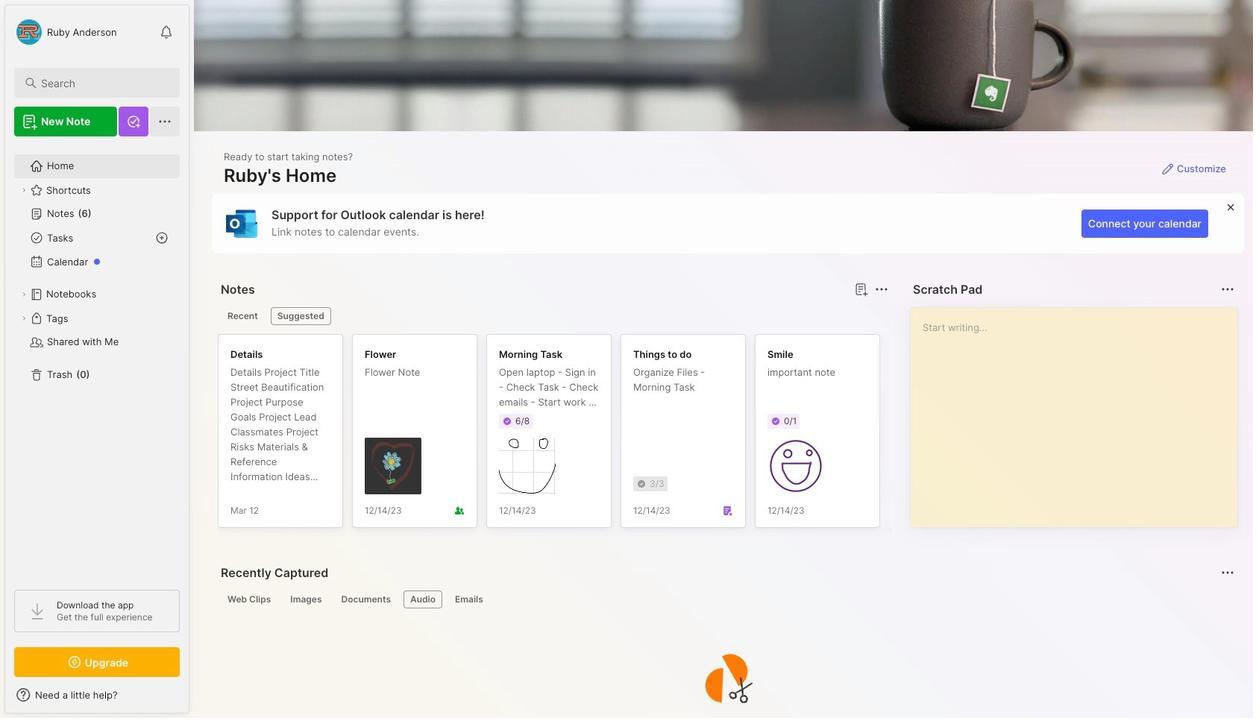 Task type: locate. For each thing, give the bounding box(es) containing it.
2 horizontal spatial thumbnail image
[[768, 438, 825, 495]]

1 vertical spatial tab list
[[221, 591, 1233, 609]]

tab list
[[221, 308, 887, 325], [221, 591, 1233, 609]]

expand notebooks image
[[19, 290, 28, 299]]

tree
[[5, 146, 189, 577]]

0 vertical spatial more actions image
[[873, 281, 891, 299]]

more actions image
[[873, 281, 891, 299], [1220, 564, 1238, 582]]

thumbnail image
[[365, 438, 422, 495], [499, 438, 556, 495], [768, 438, 825, 495]]

1 horizontal spatial more actions image
[[1220, 564, 1238, 582]]

Search text field
[[41, 76, 166, 90]]

None search field
[[41, 74, 166, 92]]

3 thumbnail image from the left
[[768, 438, 825, 495]]

More actions field
[[872, 279, 893, 300], [1218, 279, 1239, 300], [1218, 563, 1239, 584]]

Start writing… text field
[[923, 308, 1238, 516]]

none search field inside main element
[[41, 74, 166, 92]]

expand tags image
[[19, 314, 28, 323]]

1 horizontal spatial thumbnail image
[[499, 438, 556, 495]]

0 vertical spatial tab list
[[221, 308, 887, 325]]

1 thumbnail image from the left
[[365, 438, 422, 495]]

tab
[[221, 308, 265, 325], [271, 308, 331, 325], [221, 591, 278, 609], [284, 591, 329, 609], [335, 591, 398, 609], [404, 591, 443, 609], [449, 591, 490, 609]]

row group
[[218, 334, 1158, 537]]

0 horizontal spatial thumbnail image
[[365, 438, 422, 495]]

Account field
[[14, 17, 117, 47]]



Task type: vqa. For each thing, say whether or not it's contained in the screenshot.
Recent Notes
no



Task type: describe. For each thing, give the bounding box(es) containing it.
click to collapse image
[[188, 691, 200, 709]]

WHAT'S NEW field
[[5, 684, 189, 708]]

2 tab list from the top
[[221, 591, 1233, 609]]

more actions image
[[1220, 281, 1238, 299]]

2 thumbnail image from the left
[[499, 438, 556, 495]]

1 tab list from the top
[[221, 308, 887, 325]]

main element
[[0, 0, 194, 719]]

1 vertical spatial more actions image
[[1220, 564, 1238, 582]]

tree inside main element
[[5, 146, 189, 577]]

0 horizontal spatial more actions image
[[873, 281, 891, 299]]



